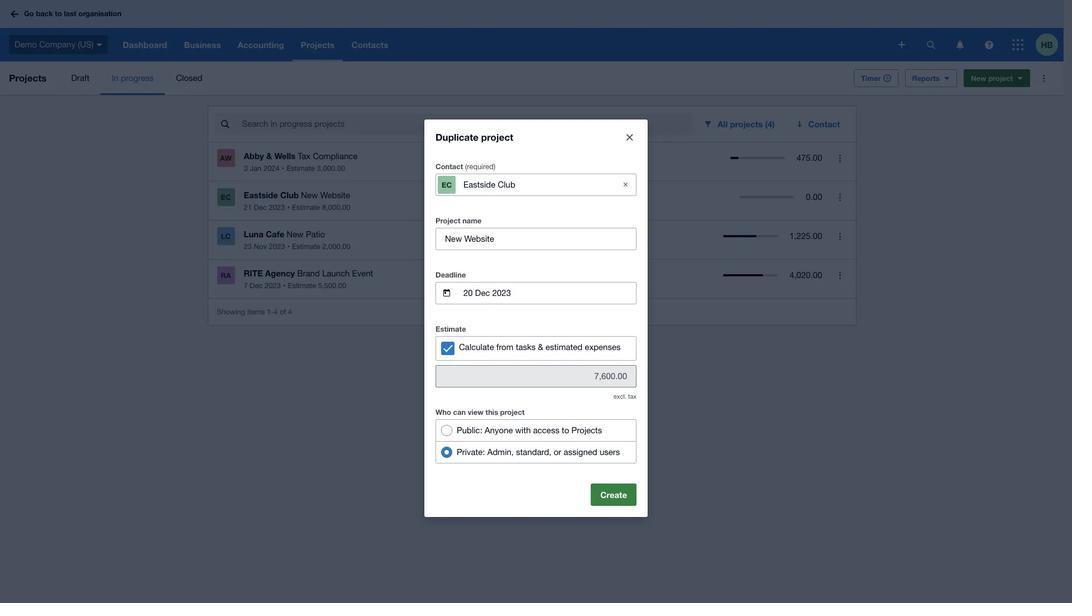 Task type: locate. For each thing, give the bounding box(es) containing it.
new right club
[[301, 190, 318, 200]]

eastside club new website 21 dec 2023 • estimate 8,000.00
[[244, 190, 350, 212]]

• inside abby & wells tax compliance 3 jan 2024 • estimate 3,000.00
[[282, 164, 284, 173]]

0 horizontal spatial svg image
[[96, 43, 102, 46]]

all projects (4) button
[[697, 113, 784, 135]]

2023 inside rite agency brand launch event 7 dec 2023 • estimate 5,500.00
[[265, 281, 281, 290]]

hb
[[1041, 39, 1053, 49]]

users
[[600, 447, 620, 457]]

(required)
[[465, 162, 496, 171]]

project for duplicate project
[[481, 131, 513, 143]]

4 right the of
[[288, 307, 292, 316]]

0 vertical spatial to
[[55, 9, 62, 18]]

contact inside duplicate project dialog
[[436, 162, 463, 171]]

• down agency
[[283, 281, 286, 290]]

2023 down cafe
[[269, 242, 285, 251]]

to left last
[[55, 9, 62, 18]]

navigation inside hb 'banner'
[[114, 28, 891, 61]]

expenses
[[585, 342, 621, 352]]

•
[[282, 164, 284, 173], [287, 203, 290, 212], [287, 242, 290, 251], [283, 281, 286, 290]]

0 vertical spatial &
[[266, 151, 272, 161]]

2,000.00
[[322, 242, 351, 251]]

new project button
[[964, 69, 1030, 87]]

& up 2024
[[266, 151, 272, 161]]

2023 inside eastside club new website 21 dec 2023 • estimate 8,000.00
[[269, 203, 285, 212]]

1 vertical spatial new
[[301, 190, 318, 200]]

new right "reports" popup button
[[971, 74, 987, 83]]

projects
[[9, 72, 47, 84], [572, 425, 602, 435]]

tasks
[[516, 342, 536, 352]]

&
[[266, 151, 272, 161], [538, 342, 543, 352]]

anyone
[[485, 425, 513, 435]]

2024
[[264, 164, 280, 173]]

launch
[[322, 269, 350, 278]]

calculate
[[459, 342, 494, 352]]

brand
[[297, 269, 320, 278]]

Project name field
[[436, 228, 636, 249]]

ec left eastside
[[221, 193, 231, 202]]

contact for contact (required)
[[436, 162, 463, 171]]

• inside rite agency brand launch event 7 dec 2023 • estimate 5,500.00
[[283, 281, 286, 290]]

new inside "luna cafe new patio 23 nov 2023 • estimate 2,000.00"
[[287, 230, 304, 239]]

new
[[971, 74, 987, 83], [301, 190, 318, 200], [287, 230, 304, 239]]

1 vertical spatial to
[[562, 425, 569, 435]]

2023 down agency
[[265, 281, 281, 290]]

1 vertical spatial ec
[[221, 193, 231, 202]]

2023 inside "luna cafe new patio 23 nov 2023 • estimate 2,000.00"
[[269, 242, 285, 251]]

projects down demo
[[9, 72, 47, 84]]

ec inside dialog
[[442, 180, 452, 189]]

timer button
[[854, 69, 898, 87]]

5,500.00
[[318, 281, 346, 290]]

luna cafe new patio 23 nov 2023 • estimate 2,000.00
[[244, 229, 351, 251]]

admin,
[[487, 447, 514, 457]]

contact (required)
[[436, 162, 496, 171]]

compliance
[[313, 151, 358, 161]]

nov
[[254, 242, 267, 251]]

• up agency
[[287, 242, 290, 251]]

new inside eastside club new website 21 dec 2023 • estimate 8,000.00
[[301, 190, 318, 200]]

0 horizontal spatial contact
[[436, 162, 463, 171]]

hb button
[[1036, 28, 1064, 61]]

2 vertical spatial new
[[287, 230, 304, 239]]

estimate down patio
[[292, 242, 320, 251]]

contact down duplicate
[[436, 162, 463, 171]]

0 vertical spatial 2023
[[269, 203, 285, 212]]

0 vertical spatial project
[[989, 74, 1013, 83]]

2023 down club
[[269, 203, 285, 212]]

7
[[244, 281, 248, 290]]

0 horizontal spatial projects
[[9, 72, 47, 84]]

Search in progress projects search field
[[241, 113, 692, 135]]

2 vertical spatial 2023
[[265, 281, 281, 290]]

to right access
[[562, 425, 569, 435]]

0 vertical spatial contact
[[808, 119, 840, 129]]

1 horizontal spatial projects
[[572, 425, 602, 435]]

patio
[[306, 230, 325, 239]]

• right 2024
[[282, 164, 284, 173]]

estimate inside rite agency brand launch event 7 dec 2023 • estimate 5,500.00
[[288, 281, 316, 290]]

demo company (us)
[[15, 40, 94, 49]]

1 horizontal spatial 4
[[288, 307, 292, 316]]

duplicate project dialog
[[424, 119, 648, 517]]

tax
[[628, 393, 637, 400]]

timer
[[861, 74, 881, 83]]

• down club
[[287, 203, 290, 212]]

svg image
[[11, 10, 18, 18], [927, 40, 935, 49], [956, 40, 964, 49], [985, 40, 993, 49]]

agency
[[265, 268, 295, 278]]

estimate inside eastside club new website 21 dec 2023 • estimate 8,000.00
[[292, 203, 320, 212]]

estimate inside "luna cafe new patio 23 nov 2023 • estimate 2,000.00"
[[292, 242, 320, 251]]

1 horizontal spatial contact
[[808, 119, 840, 129]]

2 horizontal spatial svg image
[[1012, 39, 1024, 50]]

1 vertical spatial &
[[538, 342, 543, 352]]

0 vertical spatial dec
[[254, 203, 267, 212]]

closed link
[[165, 61, 214, 95]]

svg image up "reports" popup button
[[899, 41, 905, 48]]

4
[[274, 307, 278, 316], [288, 307, 292, 316]]

all projects (4)
[[718, 119, 775, 129]]

draft link
[[60, 61, 101, 95]]

contact inside popup button
[[808, 119, 840, 129]]

1 vertical spatial project
[[481, 131, 513, 143]]

in progress
[[112, 73, 154, 83]]

estimate down brand
[[288, 281, 316, 290]]

deadline
[[436, 270, 466, 279]]

dec right 21
[[254, 203, 267, 212]]

to
[[55, 9, 62, 18], [562, 425, 569, 435]]

1 horizontal spatial to
[[562, 425, 569, 435]]

2023
[[269, 203, 285, 212], [269, 242, 285, 251], [265, 281, 281, 290]]

name
[[462, 216, 482, 225]]

tax
[[298, 151, 310, 161]]

dec right 7
[[250, 281, 263, 290]]

estimate up 'calculate' at the bottom
[[436, 324, 466, 333]]

new for eastside club
[[301, 190, 318, 200]]

1 vertical spatial dec
[[250, 281, 263, 290]]

go
[[24, 9, 34, 18]]

1 horizontal spatial ec
[[442, 180, 452, 189]]

0 horizontal spatial to
[[55, 9, 62, 18]]

organisation
[[78, 9, 122, 18]]

ra
[[221, 271, 231, 280]]

project inside popup button
[[989, 74, 1013, 83]]

duplicate
[[436, 131, 479, 143]]

estimate inside abby & wells tax compliance 3 jan 2024 • estimate 3,000.00
[[287, 164, 315, 173]]

1 vertical spatial 2023
[[269, 242, 285, 251]]

group containing public: anyone with access to projects
[[436, 419, 637, 463]]

demo
[[15, 40, 37, 49]]

cafe
[[266, 229, 284, 239]]

new project
[[971, 74, 1013, 83]]

1 vertical spatial projects
[[572, 425, 602, 435]]

svg image
[[1012, 39, 1024, 50], [899, 41, 905, 48], [96, 43, 102, 46]]

assigned
[[564, 447, 597, 457]]

0 horizontal spatial &
[[266, 151, 272, 161]]

project name
[[436, 216, 482, 225]]

rite
[[244, 268, 263, 278]]

0 vertical spatial ec
[[442, 180, 452, 189]]

company
[[39, 40, 76, 49]]

back
[[36, 9, 53, 18]]

e.g. 10,000.00 field
[[436, 365, 636, 387]]

& right tasks at the left of page
[[538, 342, 543, 352]]

0 horizontal spatial 4
[[274, 307, 278, 316]]

new right cafe
[[287, 230, 304, 239]]

estimate down club
[[292, 203, 320, 212]]

new for luna cafe
[[287, 230, 304, 239]]

showing
[[217, 307, 245, 316]]

access
[[533, 425, 560, 435]]

1 vertical spatial contact
[[436, 162, 463, 171]]

1 4 from the left
[[274, 307, 278, 316]]

group
[[436, 419, 637, 463]]

0 horizontal spatial ec
[[221, 193, 231, 202]]

svg image right (us)
[[96, 43, 102, 46]]

0.00
[[806, 192, 822, 202]]

contact up 475.00
[[808, 119, 840, 129]]

svg image left hb
[[1012, 39, 1024, 50]]

4 left the of
[[274, 307, 278, 316]]

close image
[[627, 134, 633, 140]]

ec down contact (required)
[[442, 180, 452, 189]]

reports button
[[905, 69, 957, 87]]

clear image
[[614, 173, 637, 196]]

project for new project
[[989, 74, 1013, 83]]

Find or create a contact field
[[462, 174, 610, 195]]

estimate down tax
[[287, 164, 315, 173]]

projects up the assigned
[[572, 425, 602, 435]]

abby & wells tax compliance 3 jan 2024 • estimate 3,000.00
[[244, 151, 358, 173]]

lc
[[221, 232, 231, 241]]

0 vertical spatial new
[[971, 74, 987, 83]]

1 horizontal spatial &
[[538, 342, 543, 352]]

navigation
[[114, 28, 891, 61]]

luna
[[244, 229, 263, 239]]



Task type: vqa. For each thing, say whether or not it's contained in the screenshot.
the left &
yes



Task type: describe. For each thing, give the bounding box(es) containing it.
items
[[247, 307, 265, 316]]

standard,
[[516, 447, 551, 457]]

go back to last organisation
[[24, 9, 122, 18]]

3,000.00
[[317, 164, 345, 173]]

club
[[280, 190, 299, 200]]

Deadline field
[[462, 282, 636, 304]]

in
[[112, 73, 119, 83]]

all
[[718, 119, 728, 129]]

close button
[[619, 126, 641, 148]]

2023 for club
[[269, 203, 285, 212]]

projects
[[730, 119, 763, 129]]

1 horizontal spatial svg image
[[899, 41, 905, 48]]

(us)
[[78, 40, 94, 49]]

21
[[244, 203, 252, 212]]

last
[[64, 9, 76, 18]]

closed
[[176, 73, 202, 83]]

• inside "luna cafe new patio 23 nov 2023 • estimate 2,000.00"
[[287, 242, 290, 251]]

progress
[[121, 73, 154, 83]]

who can view this project
[[436, 407, 525, 416]]

duplicate project
[[436, 131, 513, 143]]

estimate inside duplicate project dialog
[[436, 324, 466, 333]]

group inside duplicate project dialog
[[436, 419, 637, 463]]

showing items 1-4 of 4
[[217, 307, 292, 316]]

svg image inside go back to last organisation link
[[11, 10, 18, 18]]

rite agency brand launch event 7 dec 2023 • estimate 5,500.00
[[244, 268, 373, 290]]

private:
[[457, 447, 485, 457]]

private: admin, standard, or assigned users
[[457, 447, 620, 457]]

& inside duplicate project dialog
[[538, 342, 543, 352]]

public: anyone with access to projects
[[457, 425, 602, 435]]

wells
[[274, 151, 296, 161]]

hb banner
[[0, 0, 1064, 61]]

demo company (us) button
[[0, 28, 114, 61]]

go back to last organisation link
[[7, 4, 128, 24]]

475.00
[[797, 153, 822, 163]]

dec inside eastside club new website 21 dec 2023 • estimate 8,000.00
[[254, 203, 267, 212]]

& inside abby & wells tax compliance 3 jan 2024 • estimate 3,000.00
[[266, 151, 272, 161]]

reports
[[912, 74, 940, 83]]

can
[[453, 407, 466, 416]]

event
[[352, 269, 373, 278]]

2 vertical spatial project
[[500, 407, 525, 416]]

8,000.00
[[322, 203, 350, 212]]

• inside eastside club new website 21 dec 2023 • estimate 8,000.00
[[287, 203, 290, 212]]

(4)
[[765, 119, 775, 129]]

with
[[515, 425, 531, 435]]

estimated
[[546, 342, 583, 352]]

from
[[496, 342, 513, 352]]

2 4 from the left
[[288, 307, 292, 316]]

create
[[600, 489, 627, 500]]

dec inside rite agency brand launch event 7 dec 2023 • estimate 5,500.00
[[250, 281, 263, 290]]

aw
[[220, 154, 232, 163]]

abby
[[244, 151, 264, 161]]

new inside new project popup button
[[971, 74, 987, 83]]

this
[[486, 407, 498, 416]]

excl.
[[614, 393, 626, 400]]

or
[[554, 447, 561, 457]]

website
[[320, 190, 350, 200]]

calculate from tasks & estimated expenses
[[459, 342, 621, 352]]

in progress link
[[101, 61, 165, 95]]

23
[[244, 242, 252, 251]]

eastside
[[244, 190, 278, 200]]

2023 for cafe
[[269, 242, 285, 251]]

draft
[[71, 73, 89, 83]]

who
[[436, 407, 451, 416]]

svg image inside demo company (us) popup button
[[96, 43, 102, 46]]

to inside hb 'banner'
[[55, 9, 62, 18]]

3
[[244, 164, 248, 173]]

of
[[280, 307, 286, 316]]

to inside group
[[562, 425, 569, 435]]

jan
[[250, 164, 262, 173]]

create button
[[591, 483, 637, 506]]

0 vertical spatial projects
[[9, 72, 47, 84]]

contact button
[[788, 113, 849, 135]]

public:
[[457, 425, 482, 435]]

1-
[[267, 307, 274, 316]]

project
[[436, 216, 460, 225]]

view
[[468, 407, 484, 416]]

projects inside group
[[572, 425, 602, 435]]

4,020.00
[[790, 270, 822, 280]]

1,225.00
[[790, 231, 822, 241]]

contact for contact
[[808, 119, 840, 129]]



